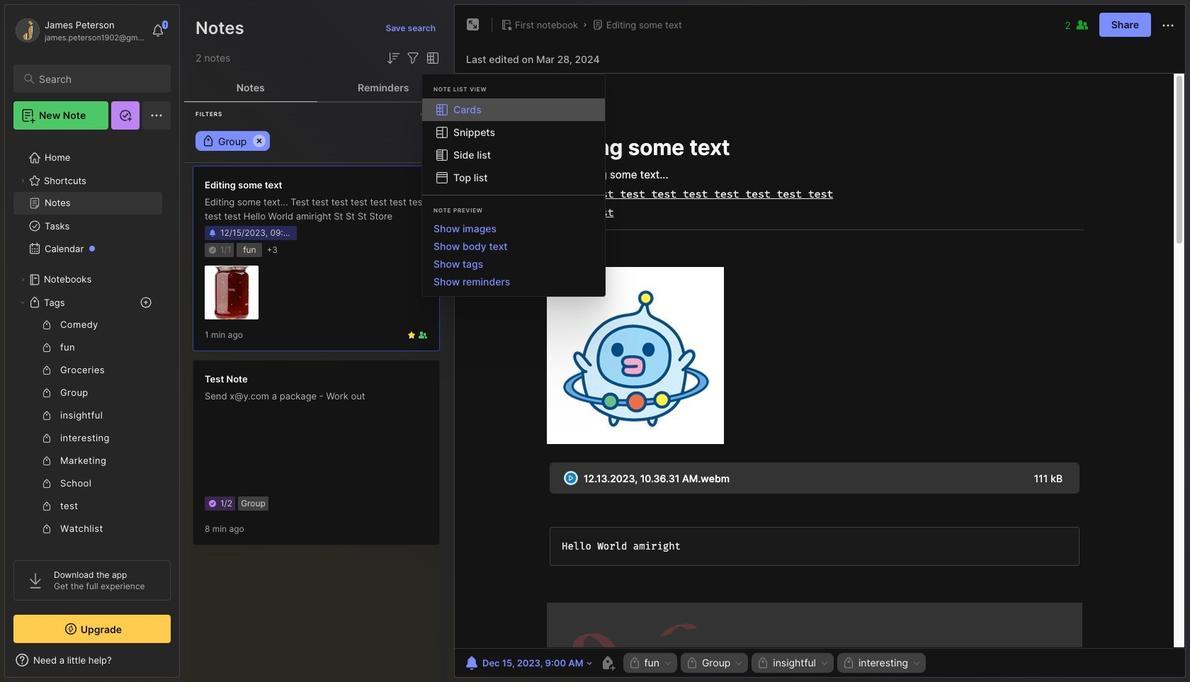 Task type: locate. For each thing, give the bounding box(es) containing it.
more actions image
[[1160, 17, 1177, 34]]

fun Tag actions field
[[660, 658, 673, 668]]

main element
[[0, 0, 184, 683]]

Sort options field
[[385, 50, 402, 67]]

dropdown list menu
[[422, 99, 605, 189], [422, 220, 605, 291]]

expand tags image
[[18, 298, 27, 307]]

More actions field
[[1160, 16, 1177, 34]]

Search text field
[[39, 72, 158, 86]]

menu item
[[422, 99, 605, 121]]

tab list
[[184, 74, 450, 102]]

1 vertical spatial dropdown list menu
[[422, 220, 605, 291]]

group
[[13, 314, 162, 586]]

tree
[[5, 138, 179, 640]]

2 dropdown list menu from the top
[[422, 220, 605, 291]]

add filters image
[[405, 50, 422, 67]]

Edit reminder field
[[462, 653, 594, 673]]

group inside main "element"
[[13, 314, 162, 586]]

0 vertical spatial dropdown list menu
[[422, 99, 605, 189]]

WHAT'S NEW field
[[5, 649, 179, 672]]

thumbnail image
[[205, 266, 259, 320]]

Add filters field
[[405, 50, 422, 67]]

None search field
[[39, 70, 158, 87]]

Group Tag actions field
[[731, 658, 744, 668]]

insightful Tag actions field
[[816, 658, 830, 668]]

add tag image
[[599, 655, 616, 672]]



Task type: vqa. For each thing, say whether or not it's contained in the screenshot.
'Expand Notebooks' icon
yes



Task type: describe. For each thing, give the bounding box(es) containing it.
click to collapse image
[[179, 656, 190, 673]]

expand notebooks image
[[18, 276, 27, 284]]

tree inside main "element"
[[5, 138, 179, 640]]

View options field
[[422, 50, 442, 67]]

Account field
[[13, 16, 145, 45]]

none search field inside main "element"
[[39, 70, 158, 87]]

expand note image
[[465, 16, 482, 33]]

1 dropdown list menu from the top
[[422, 99, 605, 189]]

Note Editor text field
[[455, 73, 1186, 648]]

note window element
[[454, 4, 1186, 682]]

interesting Tag actions field
[[909, 658, 922, 668]]



